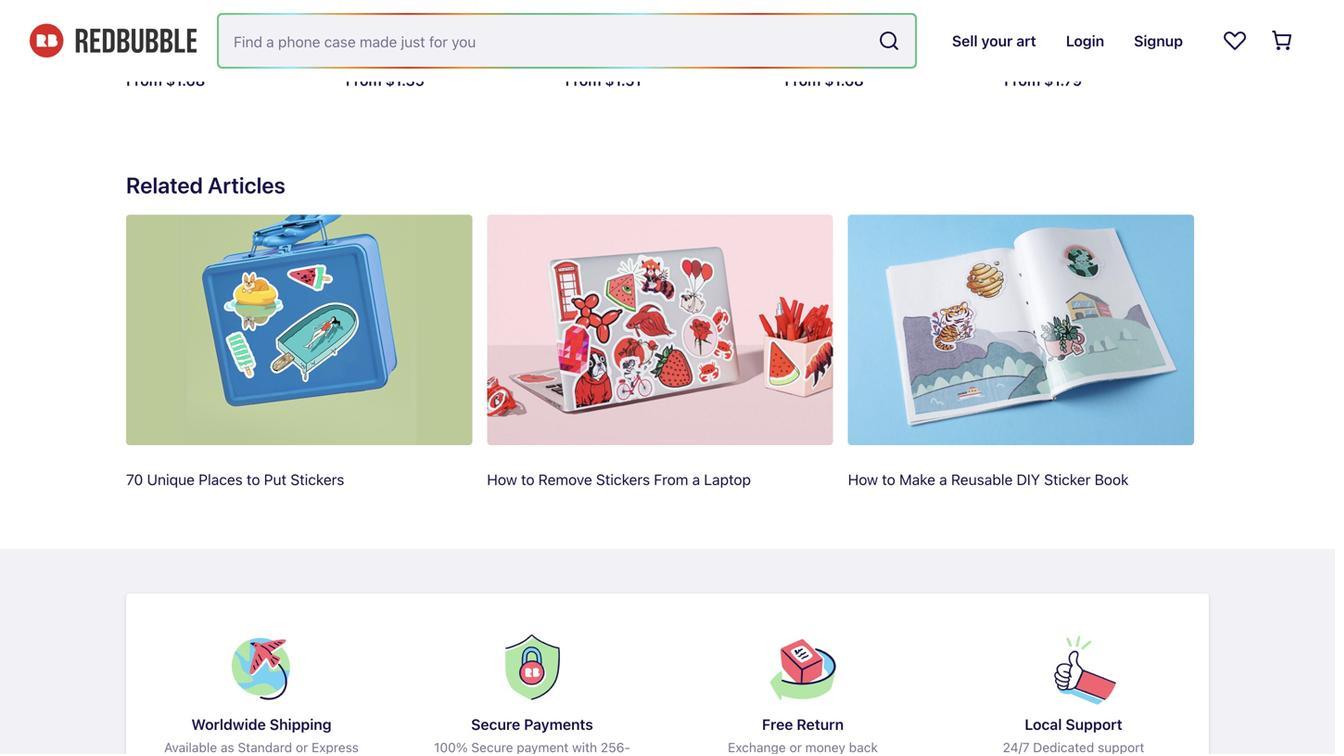 Task type: describe. For each thing, give the bounding box(es) containing it.
from for vintage rabbit stamp sticker
[[346, 71, 382, 89]]

rabbit
[[397, 22, 438, 37]]

from $1.51
[[565, 71, 642, 89]]

make
[[900, 471, 936, 488]]

emma
[[145, 41, 182, 57]]

from for aesthetic 8-ball cherries  sticker
[[1005, 71, 1041, 89]]

to for how to remove stickers from a laptop
[[521, 471, 535, 488]]

secure payments
[[471, 715, 593, 733]]

from $1.68 for mirrorball sticker
[[126, 71, 205, 89]]

sticker inside the "vintage rabbit stamp sticker by lizziesartshop"
[[485, 22, 529, 37]]

ball
[[1082, 22, 1105, 37]]

mirrorball for mirrorball sticker by emma designs
[[126, 22, 187, 37]]

how for how to make a reusable diy sticker book
[[848, 471, 878, 488]]

worldwide shipping
[[191, 715, 332, 733]]

by inside the "vintage rabbit stamp sticker by lizziesartshop"
[[346, 41, 361, 57]]

related
[[126, 172, 203, 198]]

designs
[[185, 41, 234, 57]]

cherries
[[1108, 22, 1162, 37]]

book
[[1095, 471, 1129, 488]]

free return
[[762, 715, 844, 733]]

8-
[[1067, 22, 1082, 37]]

70 unique places to put stickers link
[[126, 215, 472, 514]]

laptop
[[704, 471, 751, 488]]

Search term search field
[[219, 15, 871, 67]]

$1.79
[[1044, 71, 1083, 89]]

sticker inside mirrorball sticker by emma designs
[[190, 22, 234, 37]]

places
[[199, 471, 243, 488]]

local support
[[1025, 715, 1123, 733]]

vintage
[[346, 22, 394, 37]]

secure
[[471, 715, 521, 733]]

worldwide
[[191, 715, 266, 733]]

$1.51
[[605, 71, 642, 89]]

how to make a reusable diy sticker book
[[848, 471, 1129, 488]]

to for how to make a reusable diy sticker book
[[882, 471, 896, 488]]

shipping
[[270, 715, 332, 733]]

sticker
[[849, 22, 892, 37]]

mirrorball for mirrorball sticker sticker
[[785, 22, 846, 37]]

diy
[[1017, 471, 1041, 488]]

2 stickers from the left
[[596, 471, 650, 488]]

mirrorball sticker sticker
[[785, 22, 939, 37]]

lizziesartshop
[[365, 41, 447, 57]]

reusable
[[952, 471, 1013, 488]]

from left $1.51
[[565, 71, 601, 89]]

from left laptop
[[654, 471, 689, 488]]

a inside how to remove stickers from a laptop link
[[692, 471, 700, 488]]

$1.68 for mirrorball sticker
[[166, 71, 205, 89]]



Task type: locate. For each thing, give the bounding box(es) containing it.
mirrorball up emma
[[126, 22, 187, 37]]

return
[[797, 715, 844, 733]]

from
[[126, 71, 162, 89], [346, 71, 382, 89], [785, 71, 821, 89], [565, 71, 601, 89], [1005, 71, 1041, 89], [654, 471, 689, 488]]

2 to from the left
[[521, 471, 535, 488]]

1 horizontal spatial a
[[940, 471, 948, 488]]

2 how from the left
[[848, 471, 878, 488]]

how left remove
[[487, 471, 517, 488]]

sticker inside aesthetic 8-ball cherries  sticker by cloudvity
[[1165, 22, 1209, 37]]

from for mirrorball sticker
[[126, 71, 162, 89]]

$1.35
[[386, 71, 424, 89]]

by
[[126, 41, 141, 57], [346, 41, 361, 57], [1005, 41, 1020, 57]]

local support image
[[1030, 623, 1119, 711]]

how left make
[[848, 471, 878, 488]]

$1.68 down emma
[[166, 71, 205, 89]]

1 to from the left
[[247, 471, 260, 488]]

from down mirrorball sticker sticker
[[785, 71, 821, 89]]

2 horizontal spatial to
[[882, 471, 896, 488]]

1 horizontal spatial to
[[521, 471, 535, 488]]

from left $1.35
[[346, 71, 382, 89]]

stamp
[[441, 22, 482, 37]]

sticker right sticker
[[895, 22, 939, 37]]

by down aesthetic
[[1005, 41, 1020, 57]]

0 horizontal spatial a
[[692, 471, 700, 488]]

2 $1.68 from the left
[[825, 71, 864, 89]]

payments
[[524, 715, 593, 733]]

by inside mirrorball sticker by emma designs
[[126, 41, 141, 57]]

sticker
[[190, 22, 234, 37], [485, 22, 529, 37], [895, 22, 939, 37], [1165, 22, 1209, 37], [1045, 471, 1091, 488]]

stickers right the put
[[291, 471, 344, 488]]

free
[[762, 715, 793, 733]]

2 by from the left
[[346, 41, 361, 57]]

by inside aesthetic 8-ball cherries  sticker by cloudvity
[[1005, 41, 1020, 57]]

0 horizontal spatial stickers
[[291, 471, 344, 488]]

from $1.68 down mirrorball sticker sticker
[[785, 71, 864, 89]]

support
[[1066, 715, 1123, 733]]

free return image
[[759, 623, 848, 710]]

0 horizontal spatial $1.68
[[166, 71, 205, 89]]

from $1.68 down emma
[[126, 71, 205, 89]]

aesthetic
[[1005, 22, 1064, 37]]

70
[[126, 471, 143, 488]]

mirrorball
[[126, 22, 187, 37], [785, 22, 846, 37]]

a right make
[[940, 471, 948, 488]]

redbubble logo image
[[30, 24, 197, 58]]

1 horizontal spatial mirrorball
[[785, 22, 846, 37]]

a
[[692, 471, 700, 488], [940, 471, 948, 488]]

by down 'vintage'
[[346, 41, 361, 57]]

from $1.79
[[1005, 71, 1083, 89]]

$1.68 for mirrorball sticker sticker
[[825, 71, 864, 89]]

stickers right remove
[[596, 471, 650, 488]]

3 to from the left
[[882, 471, 896, 488]]

3 by from the left
[[1005, 41, 1020, 57]]

0 horizontal spatial by
[[126, 41, 141, 57]]

1 from $1.68 from the left
[[126, 71, 205, 89]]

1 horizontal spatial by
[[346, 41, 361, 57]]

remove
[[539, 471, 592, 488]]

sticker up designs at the left top
[[190, 22, 234, 37]]

to left remove
[[521, 471, 535, 488]]

1 stickers from the left
[[291, 471, 344, 488]]

how to make a reusable diy sticker book link
[[848, 215, 1195, 514]]

to left the put
[[247, 471, 260, 488]]

worldwide shipping image
[[217, 623, 306, 712]]

$1.68
[[166, 71, 205, 89], [825, 71, 864, 89]]

mirrorball left sticker
[[785, 22, 846, 37]]

from $1.35
[[346, 71, 424, 89]]

local
[[1025, 715, 1062, 733]]

2 horizontal spatial by
[[1005, 41, 1020, 57]]

70 unique places to put stickers
[[126, 471, 344, 488]]

2 from $1.68 from the left
[[785, 71, 864, 89]]

0 horizontal spatial to
[[247, 471, 260, 488]]

unique
[[147, 471, 195, 488]]

from down emma
[[126, 71, 162, 89]]

articles
[[208, 172, 285, 198]]

0 horizontal spatial from $1.68
[[126, 71, 205, 89]]

to
[[247, 471, 260, 488], [521, 471, 535, 488], [882, 471, 896, 488]]

related articles
[[126, 172, 285, 198]]

mirrorball sticker by emma designs
[[126, 22, 234, 57]]

a inside how to make a reusable diy sticker book link
[[940, 471, 948, 488]]

how for how to remove stickers from a laptop
[[487, 471, 517, 488]]

1 $1.68 from the left
[[166, 71, 205, 89]]

how to remove stickers from a laptop link
[[487, 215, 834, 514]]

by left emma
[[126, 41, 141, 57]]

put
[[264, 471, 287, 488]]

$1.68 down mirrorball sticker sticker
[[825, 71, 864, 89]]

1 by from the left
[[126, 41, 141, 57]]

from $1.68 for mirrorball sticker sticker
[[785, 71, 864, 89]]

1 a from the left
[[692, 471, 700, 488]]

2 mirrorball from the left
[[785, 22, 846, 37]]

secure payments image
[[488, 623, 577, 711]]

aesthetic 8-ball cherries  sticker by cloudvity
[[1005, 22, 1209, 57]]

0 horizontal spatial mirrorball
[[126, 22, 187, 37]]

1 how from the left
[[487, 471, 517, 488]]

sticker right stamp
[[485, 22, 529, 37]]

1 horizontal spatial stickers
[[596, 471, 650, 488]]

a left laptop
[[692, 471, 700, 488]]

to left make
[[882, 471, 896, 488]]

stickers
[[291, 471, 344, 488], [596, 471, 650, 488]]

cloudvity
[[1023, 41, 1078, 57]]

from for mirrorball sticker sticker
[[785, 71, 821, 89]]

None field
[[219, 15, 915, 67]]

how
[[487, 471, 517, 488], [848, 471, 878, 488]]

0 horizontal spatial how
[[487, 471, 517, 488]]

from left '$1.79'
[[1005, 71, 1041, 89]]

mirrorball inside mirrorball sticker by emma designs
[[126, 22, 187, 37]]

2 a from the left
[[940, 471, 948, 488]]

sticker right diy
[[1045, 471, 1091, 488]]

sticker right cherries
[[1165, 22, 1209, 37]]

1 mirrorball from the left
[[126, 22, 187, 37]]

from $1.68
[[126, 71, 205, 89], [785, 71, 864, 89]]

1 horizontal spatial $1.68
[[825, 71, 864, 89]]

1 horizontal spatial from $1.68
[[785, 71, 864, 89]]

1 horizontal spatial how
[[848, 471, 878, 488]]

how to remove stickers from a laptop
[[487, 471, 751, 488]]

vintage rabbit stamp sticker by lizziesartshop
[[346, 22, 529, 57]]



Task type: vqa. For each thing, say whether or not it's contained in the screenshot.
On
no



